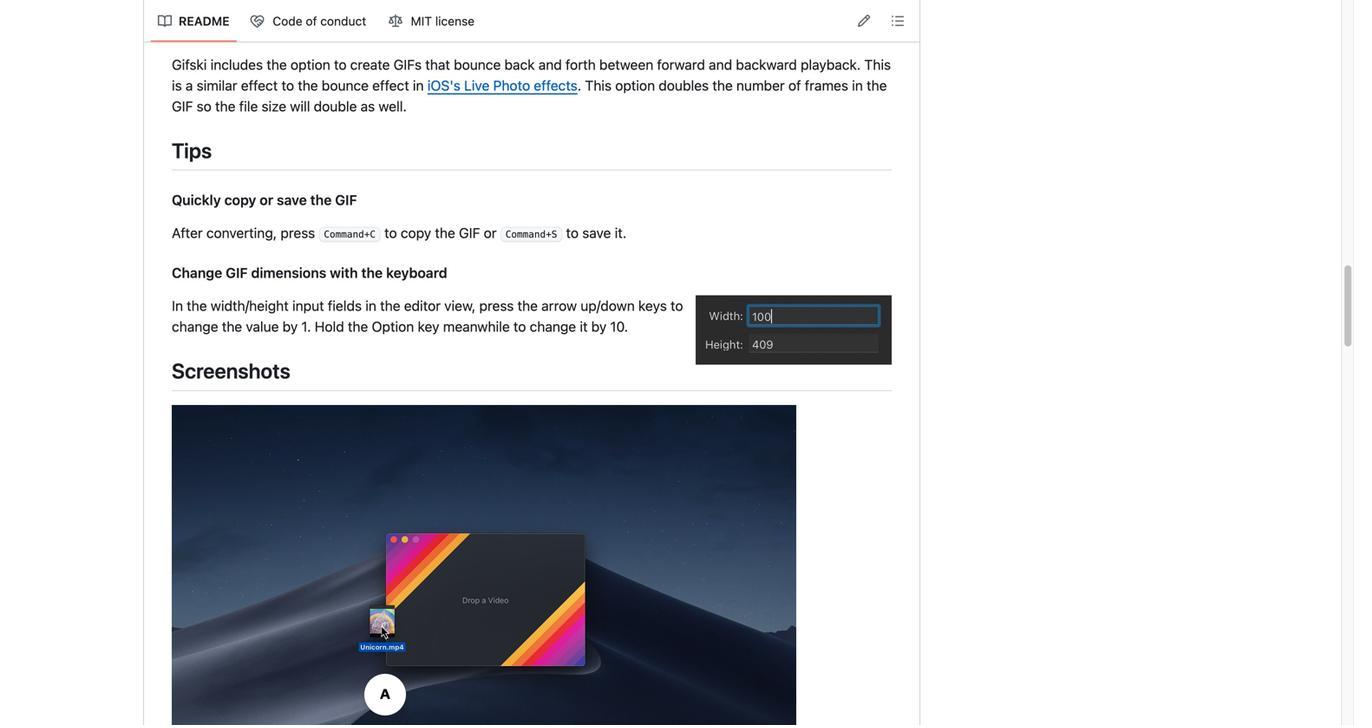 Task type: locate. For each thing, give the bounding box(es) containing it.
1 horizontal spatial save
[[582, 225, 611, 241]]

1 vertical spatial or
[[484, 225, 497, 241]]

of left "frames"
[[789, 77, 801, 94]]

the up command+c at the top of the page
[[310, 192, 332, 208]]

0 vertical spatial option
[[291, 56, 330, 73]]

2 by from the left
[[591, 319, 607, 335]]

1 vertical spatial bounce
[[322, 77, 369, 94]]

to
[[334, 56, 347, 73], [282, 77, 294, 94], [385, 225, 397, 241], [566, 225, 579, 241], [671, 298, 683, 314], [514, 319, 526, 335]]

0 horizontal spatial save
[[277, 192, 307, 208]]

gifski includes the option to create gifs that bounce back and forth between forward and backward playback. this is a similar effect to the bounce effect in
[[172, 56, 891, 94]]

includes
[[210, 56, 263, 73]]

view,
[[444, 298, 476, 314]]

that
[[425, 56, 450, 73]]

change
[[172, 319, 218, 335], [530, 319, 576, 335]]

0 horizontal spatial press
[[281, 225, 315, 241]]

1 horizontal spatial effect
[[372, 77, 409, 94]]

or left command+s
[[484, 225, 497, 241]]

1 horizontal spatial of
[[789, 77, 801, 94]]

effect up 'well.'
[[372, 77, 409, 94]]

dimensions
[[251, 265, 326, 281]]

1 vertical spatial copy
[[401, 225, 431, 241]]

0 horizontal spatial this
[[585, 77, 612, 94]]

the left arrow at the left top
[[518, 298, 538, 314]]

save up "converting,"
[[277, 192, 307, 208]]

0 horizontal spatial option
[[291, 56, 330, 73]]

1.
[[301, 319, 311, 335]]

effect up file
[[241, 77, 278, 94]]

1 horizontal spatial change
[[530, 319, 576, 335]]

tips
[[172, 138, 212, 163]]

this inside gifski includes the option to create gifs that bounce back and forth between forward and backward playback. this is a similar effect to the bounce effect in
[[864, 56, 891, 73]]

meanwhile
[[443, 319, 510, 335]]

yo)
[[269, 19, 294, 39]]

in
[[413, 77, 424, 94], [852, 77, 863, 94], [365, 298, 376, 314]]

bounce
[[454, 56, 501, 73], [322, 77, 369, 94]]

option down the between on the left top
[[615, 77, 655, 94]]

is
[[172, 77, 182, 94]]

option
[[372, 319, 414, 335]]

ios's live photo effects
[[428, 77, 578, 94]]

0 vertical spatial bounce
[[454, 56, 501, 73]]

0 vertical spatial press
[[281, 225, 315, 241]]

gif down is
[[172, 98, 193, 115]]

gif
[[298, 19, 325, 39], [172, 98, 193, 115], [335, 192, 357, 208], [459, 225, 480, 241], [226, 265, 248, 281]]

fields
[[328, 298, 362, 314]]

2 change from the left
[[530, 319, 576, 335]]

save left it.
[[582, 225, 611, 241]]

1 horizontal spatial bounce
[[454, 56, 501, 73]]

playback.
[[801, 56, 861, 73]]

code of conduct
[[273, 14, 366, 28]]

book image
[[158, 14, 172, 28]]

gif inside . this option doubles the number of frames in the gif so the file size will double as well.
[[172, 98, 193, 115]]

this
[[864, 56, 891, 73], [585, 77, 612, 94]]

of
[[306, 14, 317, 28], [789, 77, 801, 94]]

press up dimensions
[[281, 225, 315, 241]]

change down arrow at the left top
[[530, 319, 576, 335]]

readme
[[179, 14, 230, 28]]

option inside . this option doubles the number of frames in the gif so the file size will double as well.
[[615, 77, 655, 94]]

copy up keyboard
[[401, 225, 431, 241]]

0 horizontal spatial effect
[[241, 77, 278, 94]]

2 horizontal spatial in
[[852, 77, 863, 94]]

in right "frames"
[[852, 77, 863, 94]]

license
[[435, 14, 475, 28]]

the right in
[[187, 298, 207, 314]]

to right command+s
[[566, 225, 579, 241]]

outline image
[[891, 14, 905, 28]]

and right the forward
[[709, 56, 732, 73]]

1 vertical spatial of
[[789, 77, 801, 94]]

change gif dimensions with the keyboard
[[172, 265, 447, 281]]

1 horizontal spatial by
[[591, 319, 607, 335]]

readme link
[[151, 7, 236, 35]]

1 horizontal spatial this
[[864, 56, 891, 73]]

0 horizontal spatial copy
[[224, 192, 256, 208]]

edit file image
[[857, 14, 871, 28]]

1 and from the left
[[539, 56, 562, 73]]

screenshots
[[172, 359, 290, 383]]

option
[[291, 56, 330, 73], [615, 77, 655, 94]]

0 vertical spatial or
[[260, 192, 273, 208]]

bounce up live
[[454, 56, 501, 73]]

copy up "converting,"
[[224, 192, 256, 208]]

this inside . this option doubles the number of frames in the gif so the file size will double as well.
[[585, 77, 612, 94]]

in inside . this option doubles the number of frames in the gif so the file size will double as well.
[[852, 77, 863, 94]]

editor
[[404, 298, 441, 314]]

0 horizontal spatial in
[[365, 298, 376, 314]]

well.
[[379, 98, 407, 115]]

the up option
[[380, 298, 400, 314]]

press up meanwhile
[[479, 298, 514, 314]]

list
[[151, 7, 483, 35]]

converting,
[[206, 225, 277, 241]]

1 horizontal spatial or
[[484, 225, 497, 241]]

so
[[197, 98, 212, 115]]

. this option doubles the number of frames in the gif so the file size will double as well.
[[172, 77, 887, 115]]

gifs
[[394, 56, 422, 73]]

change
[[172, 265, 222, 281]]

1 horizontal spatial copy
[[401, 225, 431, 241]]

0 horizontal spatial by
[[283, 319, 298, 335]]

1 horizontal spatial and
[[709, 56, 732, 73]]

0 vertical spatial copy
[[224, 192, 256, 208]]

of right code
[[306, 14, 317, 28]]

0 horizontal spatial or
[[260, 192, 273, 208]]

gif left command+s
[[459, 225, 480, 241]]

1 vertical spatial press
[[479, 298, 514, 314]]

frames
[[805, 77, 848, 94]]

1 horizontal spatial press
[[479, 298, 514, 314]]

0 horizontal spatial and
[[539, 56, 562, 73]]

10.
[[610, 319, 628, 335]]

0 horizontal spatial change
[[172, 319, 218, 335]]

by
[[283, 319, 298, 335], [591, 319, 607, 335]]

mit license
[[411, 14, 475, 28]]

by right the it
[[591, 319, 607, 335]]

keyboard
[[386, 265, 447, 281]]

command+s
[[506, 229, 557, 240]]

playback
[[329, 19, 401, 39]]

the left number
[[713, 77, 733, 94]]

effect
[[241, 77, 278, 94], [372, 77, 409, 94]]

by left 1.
[[283, 319, 298, 335]]

0 vertical spatial this
[[864, 56, 891, 73]]

the right with
[[361, 265, 383, 281]]

1 vertical spatial this
[[585, 77, 612, 94]]

change down in
[[172, 319, 218, 335]]

quickly copy or save the gif
[[172, 192, 357, 208]]

between
[[599, 56, 653, 73]]

1 horizontal spatial option
[[615, 77, 655, 94]]

this right .
[[585, 77, 612, 94]]

in right fields
[[365, 298, 376, 314]]

this down edit file image on the top of page
[[864, 56, 891, 73]]

and
[[539, 56, 562, 73], [709, 56, 732, 73]]

or
[[260, 192, 273, 208], [484, 225, 497, 241]]

conduct
[[320, 14, 366, 28]]

in down gifs
[[413, 77, 424, 94]]

1 horizontal spatial in
[[413, 77, 424, 94]]

backward
[[736, 56, 797, 73]]

or up "converting,"
[[260, 192, 273, 208]]

press
[[281, 225, 315, 241], [479, 298, 514, 314]]

and up effects on the left of the page
[[539, 56, 562, 73]]

it.
[[615, 225, 627, 241]]

as
[[361, 98, 375, 115]]

option down bounce (yo-yo) gif playback
[[291, 56, 330, 73]]

1 vertical spatial option
[[615, 77, 655, 94]]

save
[[277, 192, 307, 208], [582, 225, 611, 241]]

copy
[[224, 192, 256, 208], [401, 225, 431, 241]]

0 horizontal spatial of
[[306, 14, 317, 28]]

forward
[[657, 56, 705, 73]]

bounce up the double
[[322, 77, 369, 94]]

the
[[267, 56, 287, 73], [298, 77, 318, 94], [713, 77, 733, 94], [867, 77, 887, 94], [215, 98, 236, 115], [310, 192, 332, 208], [435, 225, 455, 241], [361, 265, 383, 281], [187, 298, 207, 314], [380, 298, 400, 314], [518, 298, 538, 314], [222, 319, 242, 335], [348, 319, 368, 335]]

option inside gifski includes the option to create gifs that bounce back and forth between forward and backward playback. this is a similar effect to the bounce effect in
[[291, 56, 330, 73]]



Task type: vqa. For each thing, say whether or not it's contained in the screenshot.
the This
yes



Task type: describe. For each thing, give the bounding box(es) containing it.
2 effect from the left
[[372, 77, 409, 94]]

live
[[464, 77, 490, 94]]

in
[[172, 298, 183, 314]]

(yo-
[[236, 19, 269, 39]]

in inside in the width/height input fields in the editor view, press the arrow up/down keys to change the value by 1. hold the option key meanwhile to change it by 10.
[[365, 298, 376, 314]]

to right command+c at the top of the page
[[385, 225, 397, 241]]

the up will
[[298, 77, 318, 94]]

the down width/height
[[222, 319, 242, 335]]

to left create
[[334, 56, 347, 73]]

photo
[[493, 77, 530, 94]]

file
[[239, 98, 258, 115]]

of inside . this option doubles the number of frames in the gif so the file size will double as well.
[[789, 77, 801, 94]]

the down fields
[[348, 319, 368, 335]]

list containing readme
[[151, 7, 483, 35]]

double
[[314, 98, 357, 115]]

1 change from the left
[[172, 319, 218, 335]]

the down yo) at the top
[[267, 56, 287, 73]]

mit
[[411, 14, 432, 28]]

up/down
[[581, 298, 635, 314]]

forth
[[566, 56, 596, 73]]

to right keys at the top of page
[[671, 298, 683, 314]]

the right "frames"
[[867, 77, 887, 94]]

it
[[580, 319, 588, 335]]

ios's
[[428, 77, 461, 94]]

key
[[418, 319, 439, 335]]

to right meanwhile
[[514, 319, 526, 335]]

1 vertical spatial save
[[582, 225, 611, 241]]

2 and from the left
[[709, 56, 732, 73]]

0 vertical spatial save
[[277, 192, 307, 208]]

0 horizontal spatial bounce
[[322, 77, 369, 94]]

law image
[[389, 14, 403, 28]]

input
[[292, 298, 324, 314]]

number
[[737, 77, 785, 94]]

in the width/height input fields in the editor view, press the arrow up/down keys to change the value by 1. hold the option key meanwhile to change it by 10.
[[172, 298, 683, 335]]

doubles
[[659, 77, 709, 94]]

ios's live photo effects link
[[428, 77, 578, 94]]

to up will
[[282, 77, 294, 94]]

quickly
[[172, 192, 221, 208]]

size
[[262, 98, 286, 115]]

press inside in the width/height input fields in the editor view, press the arrow up/down keys to change the value by 1. hold the option key meanwhile to change it by 10.
[[479, 298, 514, 314]]

code
[[273, 14, 302, 28]]

1 effect from the left
[[241, 77, 278, 94]]

the up keyboard
[[435, 225, 455, 241]]

value
[[246, 319, 279, 335]]

gif up width/height
[[226, 265, 248, 281]]

hold
[[315, 319, 344, 335]]

arrow
[[542, 298, 577, 314]]

after
[[172, 225, 203, 241]]

a
[[186, 77, 193, 94]]

effects
[[534, 77, 578, 94]]

bounce (yo-yo) gif playback
[[172, 19, 401, 39]]

width/height
[[211, 298, 289, 314]]

code of conduct link
[[243, 7, 375, 35]]

bounce
[[172, 19, 232, 39]]

the right the so
[[215, 98, 236, 115]]

after converting, press command+c to copy the gif or command+s to save it.
[[172, 225, 627, 241]]

code of conduct image
[[250, 14, 264, 28]]

will
[[290, 98, 310, 115]]

mit license link
[[382, 7, 483, 35]]

gif right yo) at the top
[[298, 19, 325, 39]]

.
[[578, 77, 581, 94]]

with
[[330, 265, 358, 281]]

0 vertical spatial of
[[306, 14, 317, 28]]

back
[[504, 56, 535, 73]]

1 by from the left
[[283, 319, 298, 335]]

gif up command+c at the top of the page
[[335, 192, 357, 208]]

similar
[[197, 77, 237, 94]]

create
[[350, 56, 390, 73]]

in inside gifski includes the option to create gifs that bounce back and forth between forward and backward playback. this is a similar effect to the bounce effect in
[[413, 77, 424, 94]]

keys
[[638, 298, 667, 314]]

gifski
[[172, 56, 207, 73]]

command+c
[[324, 229, 376, 240]]



